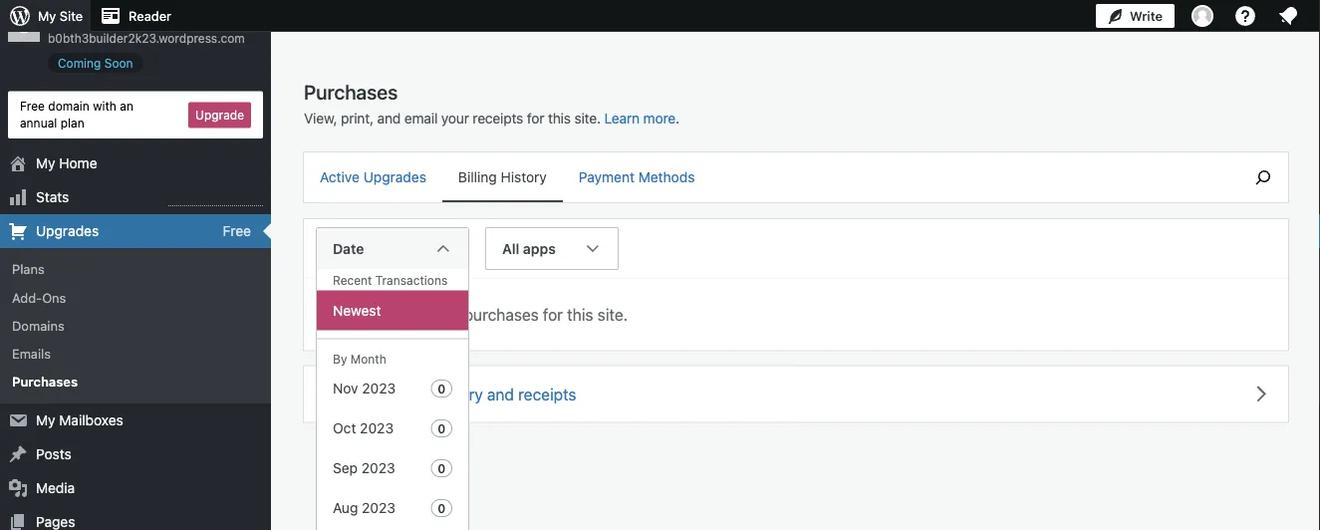 Task type: describe. For each thing, give the bounding box(es) containing it.
b0bth3builder2k23.wordpress.com
[[48, 31, 245, 45]]

methods
[[638, 169, 695, 185]]

billing
[[387, 385, 430, 404]]

none search field inside purchases main content
[[1239, 152, 1289, 202]]

newest link
[[317, 290, 469, 330]]

have
[[359, 305, 393, 324]]

ons
[[42, 290, 66, 305]]

0 horizontal spatial upgrades
[[36, 223, 99, 239]]

media
[[36, 480, 75, 496]]

my mailboxes link
[[0, 404, 271, 438]]

manage your notifications image
[[1277, 4, 1300, 28]]

domains
[[12, 318, 64, 333]]

billing
[[458, 169, 497, 185]]

write
[[1130, 8, 1163, 23]]

date
[[333, 240, 364, 257]]

upgrade
[[195, 108, 244, 122]]

receipts inside purchases view, print, and email your receipts for this site. learn more .
[[473, 110, 523, 127]]

view all billing history and receipts
[[328, 385, 577, 404]]

recent transactions
[[333, 274, 448, 287]]

sep 2023
[[333, 460, 395, 476]]

media link
[[0, 471, 271, 505]]

my profile image
[[1192, 5, 1214, 27]]

learn more link
[[604, 110, 676, 127]]

help image
[[1234, 4, 1258, 28]]

my for my site
[[38, 8, 56, 23]]

emails
[[12, 346, 51, 361]]

1 horizontal spatial and
[[487, 385, 514, 404]]

nov 2023
[[333, 380, 396, 397]]

all apps
[[502, 240, 556, 257]]

1 vertical spatial receipts
[[518, 385, 577, 404]]

billing history link
[[442, 152, 563, 200]]

my home link
[[0, 147, 271, 180]]

0 for oct 2023
[[438, 422, 446, 435]]

all apps button
[[485, 227, 619, 331]]

date list box
[[316, 269, 470, 530]]

site. inside purchases view, print, and email your receipts for this site. learn more .
[[575, 110, 601, 127]]

and inside purchases view, print, and email your receipts for this site. learn more .
[[377, 110, 401, 127]]

print,
[[341, 110, 374, 127]]

my home
[[36, 155, 97, 171]]

my site
[[38, 8, 83, 23]]

purchases for purchases view, print, and email your receipts for this site. learn more .
[[304, 80, 398, 103]]

site title b0bth3builder2k23.wordpress.com
[[48, 10, 245, 45]]

this inside purchases view, print, and email your receipts for this site. learn more .
[[548, 110, 571, 127]]

you have made no purchases for this site.
[[328, 305, 628, 324]]

stats link
[[0, 180, 271, 214]]

upgrades inside purchases main content
[[363, 169, 426, 185]]

history
[[434, 385, 483, 404]]

made
[[397, 305, 438, 324]]

reader
[[129, 8, 171, 23]]

active upgrades link
[[304, 152, 442, 200]]

my mailboxes
[[36, 412, 123, 429]]

view,
[[304, 110, 337, 127]]

email
[[404, 110, 438, 127]]

transactions
[[376, 274, 448, 287]]

recent
[[333, 274, 372, 287]]

mailboxes
[[59, 412, 123, 429]]

posts
[[36, 446, 72, 462]]

learn more
[[604, 110, 676, 127]]

add-ons link
[[0, 283, 271, 311]]

add-ons
[[12, 290, 66, 305]]

view all billing history and receipts link
[[304, 366, 1289, 422]]



Task type: vqa. For each thing, say whether or not it's contained in the screenshot.
"search field" within Purchases main content
yes



Task type: locate. For each thing, give the bounding box(es) containing it.
reader link
[[91, 0, 179, 32]]

2023
[[362, 380, 396, 397], [360, 420, 394, 436], [362, 460, 395, 476], [362, 500, 396, 516]]

purchases up the "print,"
[[304, 80, 398, 103]]

my for my home
[[36, 155, 55, 171]]

plans link
[[0, 255, 271, 283]]

0 vertical spatial upgrades
[[363, 169, 426, 185]]

and right the history
[[487, 385, 514, 404]]

0 horizontal spatial purchases
[[12, 374, 78, 389]]

nov
[[333, 380, 358, 397]]

receipts right the history
[[518, 385, 577, 404]]

1 vertical spatial my
[[36, 155, 55, 171]]

free inside free domain with an annual plan
[[20, 99, 45, 113]]

payment methods
[[579, 169, 695, 185]]

site.
[[575, 110, 601, 127], [598, 305, 628, 324]]

purchases for purchases
[[12, 374, 78, 389]]

posts link
[[0, 438, 271, 471]]

2023 for oct 2023
[[360, 420, 394, 436]]

purchases inside purchases view, print, and email your receipts for this site. learn more .
[[304, 80, 398, 103]]

menu
[[304, 152, 1229, 202]]

month
[[351, 352, 386, 366]]

and
[[377, 110, 401, 127], [487, 385, 514, 404]]

site left title
[[48, 10, 73, 27]]

2 vertical spatial my
[[36, 412, 55, 429]]

1 vertical spatial upgrades
[[36, 223, 99, 239]]

soon
[[104, 56, 133, 70]]

my up posts
[[36, 412, 55, 429]]

emails link
[[0, 339, 271, 368]]

free down highest hourly views 0 image on the left top of the page
[[223, 223, 251, 239]]

free up annual plan
[[20, 99, 45, 113]]

1 horizontal spatial free
[[223, 223, 251, 239]]

site up "coming" on the left top of page
[[60, 8, 83, 23]]

oct 2023
[[333, 420, 394, 436]]

2023 right "sep" on the bottom of page
[[362, 460, 395, 476]]

1 vertical spatial for
[[543, 305, 563, 324]]

free domain with an annual plan
[[20, 99, 133, 130]]

purchases link
[[0, 368, 271, 396]]

0 vertical spatial my
[[38, 8, 56, 23]]

0 vertical spatial receipts
[[473, 110, 523, 127]]

active
[[320, 169, 360, 185]]

1 horizontal spatial purchases
[[304, 80, 398, 103]]

history
[[501, 169, 547, 185]]

1 vertical spatial purchases
[[12, 374, 78, 389]]

purchases main content
[[304, 79, 1289, 530]]

1 horizontal spatial upgrades
[[363, 169, 426, 185]]

2023 right oct
[[360, 420, 394, 436]]

by month
[[333, 352, 386, 366]]

billing history
[[458, 169, 547, 185]]

active upgrades
[[320, 169, 426, 185]]

1 vertical spatial this
[[567, 305, 593, 324]]

title
[[76, 10, 104, 27]]

1 vertical spatial site.
[[598, 305, 628, 324]]

coming soon
[[58, 56, 133, 70]]

2023 for nov 2023
[[362, 380, 396, 397]]

for inside purchases view, print, and email your receipts for this site. learn more .
[[527, 110, 544, 127]]

0 vertical spatial site.
[[575, 110, 601, 127]]

purchases view, print, and email your receipts for this site. learn more .
[[304, 80, 680, 127]]

0 horizontal spatial free
[[20, 99, 45, 113]]

you
[[328, 305, 355, 324]]

0 for nov 2023
[[438, 382, 446, 396]]

my site link
[[0, 0, 91, 32]]

payment
[[579, 169, 635, 185]]

2023 down the month
[[362, 380, 396, 397]]

receipts right 'your'
[[473, 110, 523, 127]]

no
[[442, 305, 460, 324]]

1 vertical spatial free
[[223, 223, 251, 239]]

0 vertical spatial free
[[20, 99, 45, 113]]

aug 2023
[[333, 500, 396, 516]]

1 0 from the top
[[438, 382, 446, 396]]

upgrades right active
[[363, 169, 426, 185]]

3 0 from the top
[[438, 461, 446, 475]]

site inside site title b0bth3builder2k23.wordpress.com
[[48, 10, 73, 27]]

write link
[[1096, 0, 1175, 32]]

menu inside purchases main content
[[304, 152, 1229, 202]]

this right purchases
[[567, 305, 593, 324]]

purchases
[[304, 80, 398, 103], [12, 374, 78, 389]]

upgrades down stats
[[36, 223, 99, 239]]

my left home
[[36, 155, 55, 171]]

add-
[[12, 290, 42, 305]]

aug
[[333, 500, 358, 516]]

domain
[[48, 99, 90, 113]]

your
[[441, 110, 469, 127]]

receipts
[[473, 110, 523, 127], [518, 385, 577, 404]]

my left title
[[38, 8, 56, 23]]

view
[[328, 385, 363, 404]]

for
[[527, 110, 544, 127], [543, 305, 563, 324]]

an
[[120, 99, 133, 113]]

0 vertical spatial purchases
[[304, 80, 398, 103]]

oct
[[333, 420, 356, 436]]

free for free domain with an annual plan
[[20, 99, 45, 113]]

coming
[[58, 56, 101, 70]]

.
[[676, 110, 680, 127]]

upgrade button
[[188, 102, 251, 128]]

0 for sep 2023
[[438, 461, 446, 475]]

this
[[548, 110, 571, 127], [567, 305, 593, 324]]

by
[[333, 352, 347, 366]]

0 for aug 2023
[[438, 501, 446, 515]]

stats
[[36, 189, 69, 205]]

all
[[502, 240, 520, 257]]

apps
[[523, 240, 556, 257]]

2023 right aug
[[362, 500, 396, 516]]

0 vertical spatial and
[[377, 110, 401, 127]]

home
[[59, 155, 97, 171]]

and right the "print,"
[[377, 110, 401, 127]]

for up history
[[527, 110, 544, 127]]

free
[[20, 99, 45, 113], [223, 223, 251, 239]]

free for free
[[223, 223, 251, 239]]

menu containing active upgrades
[[304, 152, 1229, 202]]

my for my mailboxes
[[36, 412, 55, 429]]

1 vertical spatial and
[[487, 385, 514, 404]]

annual plan
[[20, 116, 84, 130]]

my
[[38, 8, 56, 23], [36, 155, 55, 171], [36, 412, 55, 429]]

purchases
[[464, 305, 539, 324]]

all
[[367, 385, 383, 404]]

4 0 from the top
[[438, 501, 446, 515]]

2023 for sep 2023
[[362, 460, 395, 476]]

domains link
[[0, 311, 271, 339]]

0 vertical spatial this
[[548, 110, 571, 127]]

this left learn more
[[548, 110, 571, 127]]

for right purchases
[[543, 305, 563, 324]]

sep
[[333, 460, 358, 476]]

2 0 from the top
[[438, 422, 446, 435]]

with
[[93, 99, 116, 113]]

open search image
[[1239, 165, 1289, 189]]

purchases down emails
[[12, 374, 78, 389]]

site
[[60, 8, 83, 23], [48, 10, 73, 27]]

2023 for aug 2023
[[362, 500, 396, 516]]

0 vertical spatial for
[[527, 110, 544, 127]]

highest hourly views 0 image
[[168, 193, 263, 206]]

None search field
[[1239, 152, 1289, 202]]

0 horizontal spatial and
[[377, 110, 401, 127]]

newest
[[333, 302, 381, 318]]

payment methods link
[[563, 152, 711, 200]]

plans
[[12, 262, 45, 277]]

upgrades
[[363, 169, 426, 185], [36, 223, 99, 239]]



